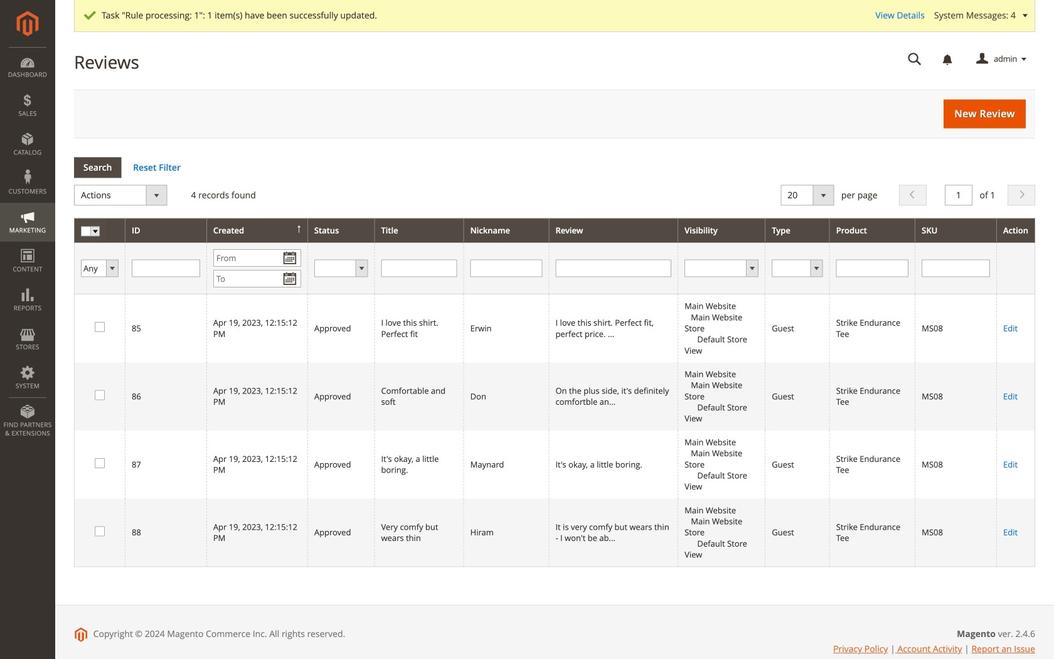 Task type: describe. For each thing, give the bounding box(es) containing it.
From text field
[[213, 249, 301, 267]]

magento admin panel image
[[17, 11, 39, 36]]



Task type: locate. For each thing, give the bounding box(es) containing it.
None text field
[[900, 48, 931, 70], [945, 185, 973, 206], [922, 260, 991, 277], [900, 48, 931, 70], [945, 185, 973, 206], [922, 260, 991, 277]]

menu bar
[[0, 47, 55, 444]]

None checkbox
[[95, 390, 103, 398], [95, 458, 103, 466], [95, 390, 103, 398], [95, 458, 103, 466]]

None text field
[[132, 260, 200, 277], [381, 260, 457, 277], [471, 260, 543, 277], [556, 260, 672, 277], [837, 260, 909, 277], [132, 260, 200, 277], [381, 260, 457, 277], [471, 260, 543, 277], [556, 260, 672, 277], [837, 260, 909, 277]]

None checkbox
[[95, 322, 103, 330], [95, 526, 103, 535], [95, 322, 103, 330], [95, 526, 103, 535]]

To text field
[[213, 270, 301, 288]]



